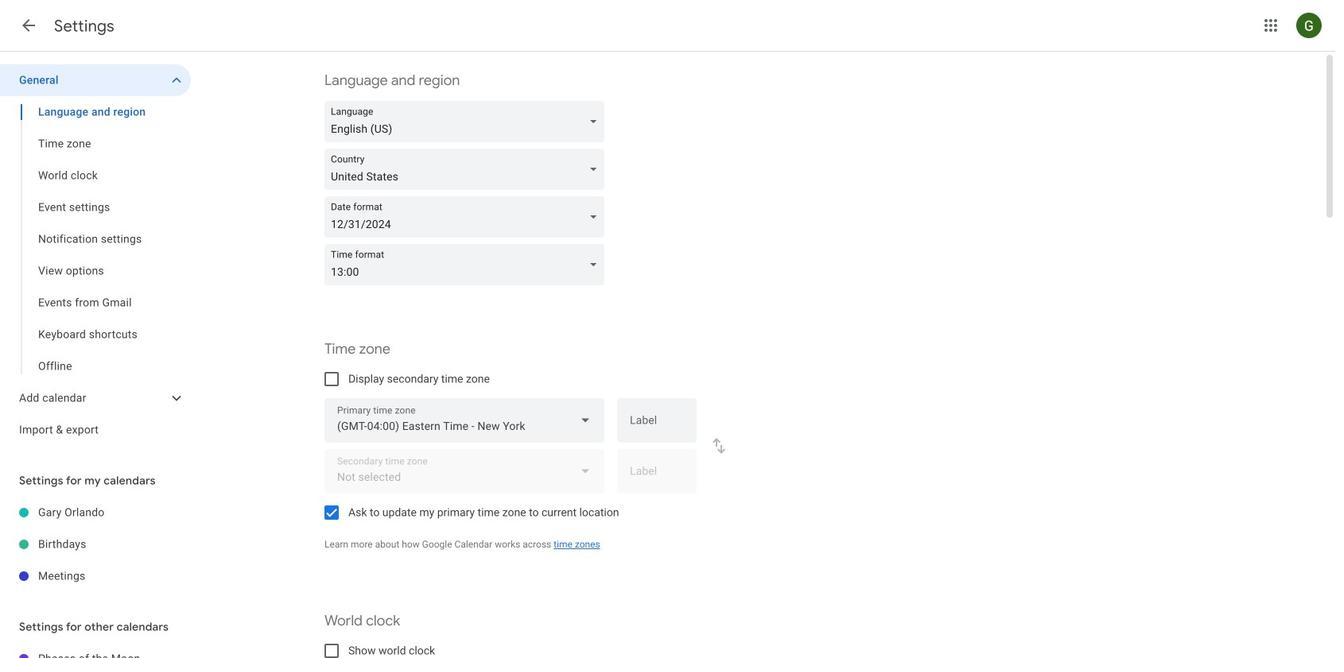 Task type: vqa. For each thing, say whether or not it's contained in the screenshot.
5th AM from the bottom of the page
no



Task type: locate. For each thing, give the bounding box(es) containing it.
Label for secondary time zone. text field
[[630, 466, 684, 489]]

swap time zones image
[[710, 437, 729, 456]]

group
[[0, 96, 191, 383]]

tree
[[0, 64, 191, 446], [0, 497, 191, 593]]

heading
[[54, 16, 114, 36]]

1 vertical spatial tree
[[0, 497, 191, 593]]

gary orlando tree item
[[0, 497, 191, 529]]

0 vertical spatial tree
[[0, 64, 191, 446]]

1 tree from the top
[[0, 64, 191, 446]]

None field
[[325, 101, 611, 142], [325, 149, 611, 190], [325, 197, 611, 238], [325, 244, 611, 286], [325, 399, 605, 443], [325, 101, 611, 142], [325, 149, 611, 190], [325, 197, 611, 238], [325, 244, 611, 286], [325, 399, 605, 443]]



Task type: describe. For each thing, give the bounding box(es) containing it.
go back image
[[19, 16, 38, 35]]

general tree item
[[0, 64, 191, 96]]

meetings tree item
[[0, 561, 191, 593]]

Label for primary time zone. text field
[[630, 416, 684, 438]]

birthdays tree item
[[0, 529, 191, 561]]

phases of the moon tree item
[[0, 644, 191, 659]]

2 tree from the top
[[0, 497, 191, 593]]



